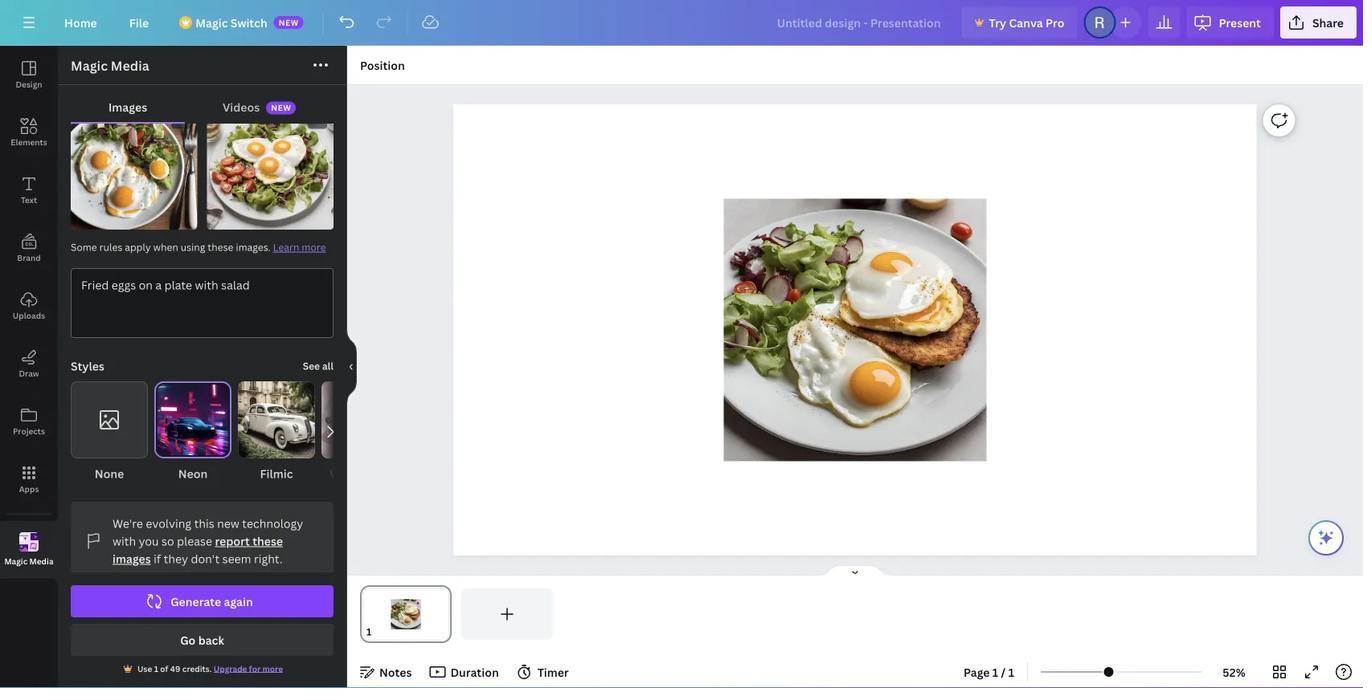 Task type: locate. For each thing, give the bounding box(es) containing it.
page 1 image
[[360, 589, 452, 641]]

0 horizontal spatial magic
[[4, 556, 28, 567]]

all
[[322, 360, 334, 373]]

some
[[71, 241, 97, 254]]

design button
[[0, 46, 58, 104]]

1 horizontal spatial magic
[[71, 57, 108, 74]]

side panel tab list
[[0, 46, 58, 580]]

magic left switch
[[195, 15, 228, 30]]

videos
[[223, 99, 260, 115]]

magic switch
[[195, 15, 267, 30]]

Describe an image. Include objects, colors, places... text field
[[72, 269, 333, 338]]

if
[[154, 552, 161, 567]]

magic inside 'main' menu bar
[[195, 15, 228, 30]]

of
[[160, 664, 168, 675]]

generate again button
[[71, 586, 334, 618]]

elements button
[[0, 104, 58, 162]]

credits.
[[182, 664, 212, 675]]

draw
[[19, 368, 39, 379]]

magic media up images on the top of the page
[[71, 57, 149, 74]]

back
[[198, 633, 224, 648]]

home link
[[51, 6, 110, 39]]

1 vertical spatial magic
[[71, 57, 108, 74]]

1 horizontal spatial 1
[[993, 665, 999, 680]]

0 horizontal spatial magic media
[[4, 556, 53, 567]]

1 for /
[[993, 665, 999, 680]]

if they don't seem right.
[[151, 552, 283, 567]]

1 right /
[[1009, 665, 1015, 680]]

media down apps
[[29, 556, 53, 567]]

2 vertical spatial magic
[[4, 556, 28, 567]]

go
[[180, 633, 196, 648]]

1
[[154, 664, 158, 675], [993, 665, 999, 680], [1009, 665, 1015, 680]]

present button
[[1187, 6, 1274, 39]]

0 vertical spatial magic media
[[71, 57, 149, 74]]

magic down apps
[[4, 556, 28, 567]]

duration
[[451, 665, 499, 680]]

0 vertical spatial magic
[[195, 15, 228, 30]]

0 horizontal spatial more
[[262, 664, 283, 675]]

home
[[64, 15, 97, 30]]

new inside 'main' menu bar
[[279, 17, 299, 28]]

new right videos
[[271, 103, 291, 114]]

none
[[95, 467, 124, 482]]

they
[[164, 552, 188, 567]]

magic down home
[[71, 57, 108, 74]]

/
[[1001, 665, 1006, 680]]

0 horizontal spatial these
[[208, 241, 233, 254]]

uploads
[[13, 310, 45, 321]]

timer button
[[512, 660, 575, 686]]

2 horizontal spatial magic
[[195, 15, 228, 30]]

1 horizontal spatial these
[[253, 534, 283, 549]]

1 left /
[[993, 665, 999, 680]]

magic
[[195, 15, 228, 30], [71, 57, 108, 74], [4, 556, 28, 567]]

1 vertical spatial magic media
[[4, 556, 53, 567]]

generate again
[[171, 594, 253, 610]]

watercolor
[[330, 467, 390, 482]]

more
[[302, 241, 326, 254], [262, 664, 283, 675]]

see all button
[[303, 359, 334, 375]]

fried eggs on a plate with salad image
[[71, 103, 197, 230], [207, 103, 334, 230]]

use 1 of 49 credits. upgrade for more
[[137, 664, 283, 675]]

page 1 / 1
[[964, 665, 1015, 680]]

these up right.
[[253, 534, 283, 549]]

media up images button in the top of the page
[[111, 57, 149, 74]]

1 for of
[[154, 664, 158, 675]]

new right switch
[[279, 17, 299, 28]]

1 horizontal spatial fried eggs on a plate with salad image
[[207, 103, 334, 230]]

0 horizontal spatial 1
[[154, 664, 158, 675]]

projects
[[13, 426, 45, 437]]

canva
[[1009, 15, 1043, 30]]

magic inside magic media button
[[4, 556, 28, 567]]

media
[[111, 57, 149, 74], [29, 556, 53, 567]]

magic media button
[[0, 522, 58, 580]]

watercolor group
[[322, 382, 399, 483]]

magic media inside button
[[4, 556, 53, 567]]

report these images link
[[113, 534, 283, 567]]

more right the learn
[[302, 241, 326, 254]]

notes button
[[354, 660, 418, 686]]

these
[[208, 241, 233, 254], [253, 534, 283, 549]]

some rules apply when using these images. learn more
[[71, 241, 326, 254]]

technology
[[242, 516, 303, 532]]

new
[[279, 17, 299, 28], [271, 103, 291, 114]]

magic media
[[71, 57, 149, 74], [4, 556, 53, 567]]

this
[[194, 516, 214, 532]]

1 horizontal spatial media
[[111, 57, 149, 74]]

magic media down apps
[[4, 556, 53, 567]]

1 left of
[[154, 664, 158, 675]]

0 vertical spatial media
[[111, 57, 149, 74]]

text
[[21, 195, 37, 205]]

0 vertical spatial more
[[302, 241, 326, 254]]

0 horizontal spatial media
[[29, 556, 53, 567]]

see all
[[303, 360, 334, 373]]

2 horizontal spatial 1
[[1009, 665, 1015, 680]]

1 vertical spatial these
[[253, 534, 283, 549]]

0 horizontal spatial fried eggs on a plate with salad image
[[71, 103, 197, 230]]

1 horizontal spatial more
[[302, 241, 326, 254]]

uploads button
[[0, 277, 58, 335]]

share button
[[1280, 6, 1357, 39]]

projects button
[[0, 393, 58, 451]]

learn more link
[[273, 241, 326, 254]]

these right using
[[208, 241, 233, 254]]

duration button
[[425, 660, 505, 686]]

more right 'for'
[[262, 664, 283, 675]]

0 vertical spatial new
[[279, 17, 299, 28]]

1 vertical spatial media
[[29, 556, 53, 567]]

use
[[137, 664, 152, 675]]

switch
[[231, 15, 267, 30]]

filmic group
[[238, 382, 315, 483]]

0 vertical spatial these
[[208, 241, 233, 254]]

so
[[162, 534, 174, 549]]



Task type: describe. For each thing, give the bounding box(es) containing it.
text button
[[0, 162, 58, 219]]

these inside report these images
[[253, 534, 283, 549]]

1 vertical spatial more
[[262, 664, 283, 675]]

media inside button
[[29, 556, 53, 567]]

52% button
[[1208, 660, 1260, 686]]

learn
[[273, 241, 299, 254]]

notes
[[379, 665, 412, 680]]

report these images
[[113, 534, 283, 567]]

you
[[139, 534, 159, 549]]

evolving
[[146, 516, 191, 532]]

upgrade
[[214, 664, 247, 675]]

generate
[[171, 594, 221, 610]]

pro
[[1046, 15, 1065, 30]]

timer
[[538, 665, 569, 680]]

file button
[[116, 6, 162, 39]]

images.
[[236, 241, 271, 254]]

page
[[964, 665, 990, 680]]

when
[[153, 241, 178, 254]]

using
[[181, 241, 205, 254]]

try
[[989, 15, 1007, 30]]

apply
[[125, 241, 151, 254]]

try canva pro button
[[962, 6, 1078, 39]]

main menu bar
[[0, 0, 1363, 46]]

right.
[[254, 552, 283, 567]]

share
[[1313, 15, 1344, 30]]

52%
[[1223, 665, 1246, 680]]

brand
[[17, 252, 41, 263]]

please
[[177, 534, 212, 549]]

file
[[129, 15, 149, 30]]

none group
[[71, 382, 148, 483]]

try canva pro
[[989, 15, 1065, 30]]

we're evolving this new technology with you so please
[[113, 516, 303, 549]]

with
[[113, 534, 136, 549]]

present
[[1219, 15, 1261, 30]]

2 fried eggs on a plate with salad image from the left
[[207, 103, 334, 230]]

hide image
[[346, 329, 357, 406]]

position button
[[354, 52, 411, 78]]

go back button
[[71, 625, 334, 657]]

seem
[[222, 552, 251, 567]]

1 vertical spatial new
[[271, 103, 291, 114]]

styles
[[71, 359, 104, 374]]

filmic
[[260, 467, 293, 482]]

again
[[224, 594, 253, 610]]

canva assistant image
[[1317, 529, 1336, 548]]

49
[[170, 664, 180, 675]]

go back
[[180, 633, 224, 648]]

neon
[[178, 467, 208, 482]]

neon group
[[154, 382, 232, 483]]

brand button
[[0, 219, 58, 277]]

report
[[215, 534, 250, 549]]

don't
[[191, 552, 220, 567]]

rules
[[99, 241, 122, 254]]

hide pages image
[[817, 565, 894, 578]]

1 horizontal spatial magic media
[[71, 57, 149, 74]]

apps button
[[0, 451, 58, 509]]

1 fried eggs on a plate with salad image from the left
[[71, 103, 197, 230]]

apps
[[19, 484, 39, 495]]

images
[[113, 552, 151, 567]]

draw button
[[0, 335, 58, 393]]

upgrade for more link
[[214, 664, 283, 675]]

new
[[217, 516, 239, 532]]

design
[[16, 79, 42, 90]]

for
[[249, 664, 261, 675]]

we're
[[113, 516, 143, 532]]

elements
[[11, 137, 47, 148]]

images
[[108, 99, 147, 115]]

see
[[303, 360, 320, 373]]

Design title text field
[[764, 6, 955, 39]]

images button
[[71, 92, 185, 122]]

position
[[360, 57, 405, 73]]



Task type: vqa. For each thing, say whether or not it's contained in the screenshot.
Elements
yes



